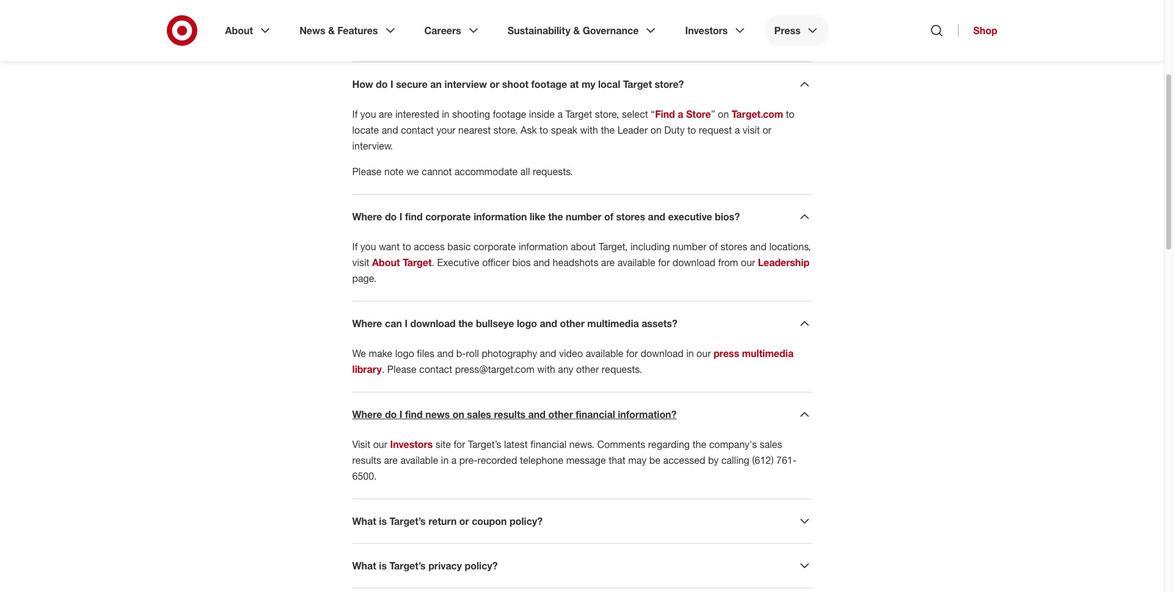 Task type: describe. For each thing, give the bounding box(es) containing it.
we make logo files and b-roll photography and video available for download in our
[[352, 348, 714, 360]]

or inside 'dropdown button'
[[459, 516, 469, 528]]

we
[[406, 166, 419, 178]]

coupon
[[472, 516, 507, 528]]

multimedia inside dropdown button
[[587, 318, 639, 330]]

is for what is target's privacy policy?
[[379, 560, 387, 572]]

company's
[[709, 439, 757, 451]]

what is target's return or coupon policy? button
[[352, 514, 812, 529]]

duty
[[664, 124, 685, 136]]

1 vertical spatial investors
[[390, 439, 433, 451]]

1 vertical spatial logo
[[395, 348, 414, 360]]

find for corporate
[[405, 211, 423, 223]]

b-
[[456, 348, 466, 360]]

select
[[622, 108, 648, 120]]

visit inside "to locate and contact your nearest store. ask to speak with the leader on duty to request a visit or interview."
[[743, 124, 760, 136]]

and up including
[[648, 211, 665, 223]]

results inside the site for target's latest financial news. comments regarding the company's sales results are available in a pre-recorded telephone message that may be accessed by calling (612) 761- 6500.
[[352, 455, 381, 467]]

the left bullseye
[[458, 318, 473, 330]]

if you are interested in shooting footage inside a target store, select " find a store " on target.com
[[352, 108, 783, 120]]

store?
[[655, 78, 684, 90]]

to right target.com
[[786, 108, 795, 120]]

& for sustainability
[[573, 24, 580, 37]]

bios?
[[715, 211, 740, 223]]

about target . executive officer bios and headshots are available for download from our leadership page.
[[352, 257, 810, 285]]

interested
[[395, 108, 439, 120]]

0 vertical spatial other
[[560, 318, 585, 330]]

if for if you are interested in shooting footage inside a target store, select " find a store " on target.com
[[352, 108, 358, 120]]

find for news
[[405, 409, 423, 421]]

press link
[[766, 15, 829, 46]]

and left b-
[[437, 348, 454, 360]]

about link
[[217, 15, 281, 46]]

any
[[558, 364, 573, 376]]

may
[[628, 455, 647, 467]]

financial inside dropdown button
[[576, 409, 615, 421]]

a up speak
[[558, 108, 563, 120]]

the right like
[[548, 211, 563, 223]]

what for what is target's return or coupon policy?
[[352, 516, 376, 528]]

download for headshots
[[673, 257, 715, 269]]

information inside dropdown button
[[474, 211, 527, 223]]

by
[[708, 455, 719, 467]]

financial inside the site for target's latest financial news. comments regarding the company's sales results are available in a pre-recorded telephone message that may be accessed by calling (612) 761- 6500.
[[531, 439, 567, 451]]

what is target's privacy policy? button
[[352, 559, 812, 574]]

information?
[[618, 409, 677, 421]]

news & features link
[[291, 15, 406, 46]]

from
[[718, 257, 738, 269]]

sales inside the site for target's latest financial news. comments regarding the company's sales results are available in a pre-recorded telephone message that may be accessed by calling (612) 761- 6500.
[[760, 439, 782, 451]]

and inside about target . executive officer bios and headshots are available for download from our leadership page.
[[533, 257, 550, 269]]

1 horizontal spatial investors link
[[677, 15, 756, 46]]

and inside "to locate and contact your nearest store. ask to speak with the leader on duty to request a visit or interview."
[[382, 124, 398, 136]]

site
[[435, 439, 451, 451]]

the inside "to locate and contact your nearest store. ask to speak with the leader on duty to request a visit or interview."
[[601, 124, 615, 136]]

be
[[649, 455, 661, 467]]

photography and
[[482, 348, 556, 360]]

to locate and contact your nearest store. ask to speak with the leader on duty to request a visit or interview.
[[352, 108, 795, 152]]

please note we cannot accommodate all requests.
[[352, 166, 573, 178]]

locations,
[[769, 241, 811, 253]]

for for are
[[658, 257, 670, 269]]

are inside the how do i secure an interview or shoot footage at my local target store? region
[[379, 108, 393, 120]]

1 horizontal spatial please
[[387, 364, 417, 376]]

calling
[[721, 455, 749, 467]]

where do i find corporate information like the number of stores and executive bios? button
[[352, 210, 812, 224]]

do for where do i find corporate information like the number of stores and executive bios?
[[385, 211, 397, 223]]

of inside the if you want to access basic corporate information about target, including number of stores and locations, visit
[[709, 241, 718, 253]]

1 vertical spatial other
[[576, 364, 599, 376]]

1 vertical spatial .
[[382, 364, 385, 376]]

executive
[[668, 211, 712, 223]]

where for where do i find news on sales results and other financial information?
[[352, 409, 382, 421]]

basic
[[447, 241, 471, 253]]

recorded
[[477, 455, 517, 467]]

can
[[385, 318, 402, 330]]

sustainability & governance
[[508, 24, 639, 37]]

results inside where do i find news on sales results and other financial information? dropdown button
[[494, 409, 525, 421]]

telephone
[[520, 455, 563, 467]]

and up we make logo files and b-roll photography and video available for download in our
[[540, 318, 557, 330]]

stores inside the if you want to access basic corporate information about target, including number of stores and locations, visit
[[720, 241, 747, 253]]

secure
[[396, 78, 428, 90]]

in inside region
[[442, 108, 449, 120]]

if for if you want to access basic corporate information about target, including number of stores and locations, visit
[[352, 241, 358, 253]]

target inside region
[[565, 108, 592, 120]]

we
[[352, 348, 366, 360]]

target's for return
[[390, 516, 426, 528]]

visit
[[352, 439, 370, 451]]

library
[[352, 364, 382, 376]]

note
[[384, 166, 404, 178]]

our for from
[[741, 257, 755, 269]]

do for where do i find news on sales results and other financial information?
[[385, 409, 397, 421]]

multimedia inside 'press multimedia library'
[[742, 348, 794, 360]]

footage inside dropdown button
[[531, 78, 567, 90]]

shop link
[[958, 24, 997, 37]]

my
[[582, 78, 595, 90]]

roll
[[466, 348, 479, 360]]

how do i secure an interview or shoot footage at my local target store? button
[[352, 77, 812, 92]]

news
[[425, 409, 450, 421]]

press
[[774, 24, 801, 37]]

"
[[711, 108, 715, 120]]

download inside where can i download the bullseye logo and other multimedia assets? dropdown button
[[410, 318, 456, 330]]

where do i find news on sales results and other financial information?
[[352, 409, 677, 421]]

news & features
[[299, 24, 378, 37]]

0 vertical spatial investors
[[685, 24, 728, 37]]

how
[[352, 78, 373, 90]]

press multimedia library
[[352, 348, 794, 376]]

our for in
[[697, 348, 711, 360]]

how do i secure an interview or shoot footage at my local target store? region
[[352, 92, 812, 180]]

what is target's return or coupon policy?
[[352, 516, 543, 528]]

a inside "to locate and contact your nearest store. ask to speak with the leader on duty to request a visit or interview."
[[735, 124, 740, 136]]

want
[[379, 241, 400, 253]]

logo inside dropdown button
[[517, 318, 537, 330]]

. please contact press@target.com with any other requests.
[[382, 364, 642, 376]]

"
[[651, 108, 655, 120]]

0 vertical spatial on
[[718, 108, 729, 120]]

careers
[[424, 24, 461, 37]]

corporate inside the if you want to access basic corporate information about target, including number of stores and locations, visit
[[473, 241, 516, 253]]

target.com
[[732, 108, 783, 120]]

find
[[655, 108, 675, 120]]

to right ask
[[540, 124, 548, 136]]

available for video
[[586, 348, 624, 360]]

a inside the site for target's latest financial news. comments regarding the company's sales results are available in a pre-recorded telephone message that may be accessed by calling (612) 761- 6500.
[[451, 455, 457, 467]]

an
[[430, 78, 442, 90]]

to right duty
[[687, 124, 696, 136]]

find a store link
[[655, 108, 711, 120]]

at
[[570, 78, 579, 90]]

shoot
[[502, 78, 529, 90]]

2 vertical spatial other
[[548, 409, 573, 421]]

shop
[[973, 24, 997, 37]]

shooting
[[452, 108, 490, 120]]

like
[[530, 211, 545, 223]]

store
[[686, 108, 711, 120]]

sustainability
[[508, 24, 571, 37]]

2 vertical spatial our
[[373, 439, 387, 451]]

visit our investors
[[352, 439, 433, 451]]

target's for latest
[[468, 439, 501, 451]]

request
[[699, 124, 732, 136]]

number inside dropdown button
[[566, 211, 602, 223]]

and up 'telephone'
[[528, 409, 546, 421]]

press@target.com
[[455, 364, 534, 376]]

sustainability & governance link
[[499, 15, 667, 46]]

store,
[[595, 108, 619, 120]]

leadership link
[[758, 257, 810, 269]]

and inside the if you want to access basic corporate information about target, including number of stores and locations, visit
[[750, 241, 767, 253]]

contact inside "to locate and contact your nearest store. ask to speak with the leader on duty to request a visit or interview."
[[401, 124, 434, 136]]

cannot
[[422, 166, 452, 178]]

latest
[[504, 439, 528, 451]]

do for how do i secure an interview or shoot footage at my local target store?
[[376, 78, 388, 90]]

with inside "to locate and contact your nearest store. ask to speak with the leader on duty to request a visit or interview."
[[580, 124, 598, 136]]

where can i download the bullseye logo and other multimedia assets?
[[352, 318, 677, 330]]



Task type: locate. For each thing, give the bounding box(es) containing it.
what is target's privacy policy?
[[352, 560, 498, 572]]

for inside about target . executive officer bios and headshots are available for download from our leadership page.
[[658, 257, 670, 269]]

2 horizontal spatial target
[[623, 78, 652, 90]]

accommodate
[[455, 166, 518, 178]]

where up want
[[352, 211, 382, 223]]

0 vertical spatial target's
[[468, 439, 501, 451]]

on right news
[[453, 409, 464, 421]]

officer
[[482, 257, 510, 269]]

1 horizontal spatial number
[[673, 241, 707, 253]]

about inside about target . executive officer bios and headshots are available for download from our leadership page.
[[372, 257, 400, 269]]

0 horizontal spatial number
[[566, 211, 602, 223]]

0 vertical spatial with
[[580, 124, 598, 136]]

stores up from
[[720, 241, 747, 253]]

features
[[337, 24, 378, 37]]

1 horizontal spatial of
[[709, 241, 718, 253]]

1 vertical spatial please
[[387, 364, 417, 376]]

and up leadership link
[[750, 241, 767, 253]]

message
[[566, 455, 606, 467]]

0 vertical spatial contact
[[401, 124, 434, 136]]

available down the site
[[400, 455, 438, 467]]

for right the site
[[454, 439, 465, 451]]

for for video
[[626, 348, 638, 360]]

number
[[566, 211, 602, 223], [673, 241, 707, 253]]

requests.
[[533, 166, 573, 178], [602, 364, 642, 376]]

about for about target . executive officer bios and headshots are available for download from our leadership page.
[[372, 257, 400, 269]]

contact down 'files'
[[419, 364, 452, 376]]

target's left privacy
[[390, 560, 426, 572]]

target.com link
[[732, 108, 783, 120]]

0 horizontal spatial requests.
[[533, 166, 573, 178]]

where can i download the bullseye logo and other multimedia assets? button
[[352, 316, 812, 331]]

1 horizontal spatial stores
[[720, 241, 747, 253]]

2 & from the left
[[573, 24, 580, 37]]

2 vertical spatial target's
[[390, 560, 426, 572]]

financial up 'telephone'
[[531, 439, 567, 451]]

executive
[[437, 257, 479, 269]]

. inside about target . executive officer bios and headshots are available for download from our leadership page.
[[432, 257, 434, 269]]

1 vertical spatial where
[[352, 318, 382, 330]]

local
[[598, 78, 620, 90]]

footage left at
[[531, 78, 567, 90]]

access
[[414, 241, 445, 253]]

are
[[379, 108, 393, 120], [601, 257, 615, 269], [384, 455, 398, 467]]

where for where can i download the bullseye logo and other multimedia assets?
[[352, 318, 382, 330]]

1 vertical spatial investors link
[[390, 439, 433, 451]]

i for corporate
[[399, 211, 402, 223]]

0 vertical spatial of
[[604, 211, 613, 223]]

1 horizontal spatial corporate
[[473, 241, 516, 253]]

0 vertical spatial .
[[432, 257, 434, 269]]

2 vertical spatial available
[[400, 455, 438, 467]]

1 horizontal spatial multimedia
[[742, 348, 794, 360]]

or inside dropdown button
[[490, 78, 499, 90]]

assets?
[[642, 318, 677, 330]]

and up interview.
[[382, 124, 398, 136]]

a right find
[[678, 108, 683, 120]]

the inside the site for target's latest financial news. comments regarding the company's sales results are available in a pre-recorded telephone message that may be accessed by calling (612) 761- 6500.
[[693, 439, 706, 451]]

0 vertical spatial policy?
[[509, 516, 543, 528]]

you for are
[[360, 108, 376, 120]]

our inside about target . executive officer bios and headshots are available for download from our leadership page.
[[741, 257, 755, 269]]

or inside "to locate and contact your nearest store. ask to speak with the leader on duty to request a visit or interview."
[[763, 124, 771, 136]]

1 vertical spatial is
[[379, 560, 387, 572]]

in down the site
[[441, 455, 449, 467]]

corporate up basic
[[425, 211, 471, 223]]

(612)
[[752, 455, 774, 467]]

2 if from the top
[[352, 241, 358, 253]]

download down assets? in the right bottom of the page
[[641, 348, 684, 360]]

download
[[673, 257, 715, 269], [410, 318, 456, 330], [641, 348, 684, 360]]

i right can
[[405, 318, 408, 330]]

where up 'visit'
[[352, 409, 382, 421]]

target's left return
[[390, 516, 426, 528]]

visit down target.com link on the top of page
[[743, 124, 760, 136]]

please down interview.
[[352, 166, 382, 178]]

locate
[[352, 124, 379, 136]]

target inside about target . executive officer bios and headshots are available for download from our leadership page.
[[403, 257, 432, 269]]

and right bios
[[533, 257, 550, 269]]

target down access
[[403, 257, 432, 269]]

requests. inside the how do i secure an interview or shoot footage at my local target store? region
[[533, 166, 573, 178]]

1 vertical spatial in
[[686, 348, 694, 360]]

& for news
[[328, 24, 335, 37]]

1 vertical spatial about
[[372, 257, 400, 269]]

2 horizontal spatial for
[[658, 257, 670, 269]]

1 horizontal spatial policy?
[[509, 516, 543, 528]]

available for are
[[618, 257, 655, 269]]

that
[[609, 455, 625, 467]]

our right from
[[741, 257, 755, 269]]

0 horizontal spatial &
[[328, 24, 335, 37]]

or right return
[[459, 516, 469, 528]]

1 horizontal spatial our
[[697, 348, 711, 360]]

available right video
[[586, 348, 624, 360]]

of inside where do i find corporate information like the number of stores and executive bios? dropdown button
[[604, 211, 613, 223]]

0 vertical spatial about
[[225, 24, 253, 37]]

1 vertical spatial policy?
[[465, 560, 498, 572]]

available down including
[[618, 257, 655, 269]]

0 vertical spatial target
[[623, 78, 652, 90]]

if up page.
[[352, 241, 358, 253]]

corporate up officer
[[473, 241, 516, 253]]

if up 'locate'
[[352, 108, 358, 120]]

news.
[[569, 439, 594, 451]]

footage up store.
[[493, 108, 526, 120]]

about
[[225, 24, 253, 37], [372, 257, 400, 269]]

0 vertical spatial requests.
[[533, 166, 573, 178]]

1 vertical spatial results
[[352, 455, 381, 467]]

with down the store,
[[580, 124, 598, 136]]

you left want
[[360, 241, 376, 253]]

for inside the site for target's latest financial news. comments regarding the company's sales results are available in a pre-recorded telephone message that may be accessed by calling (612) 761- 6500.
[[454, 439, 465, 451]]

0 horizontal spatial on
[[453, 409, 464, 421]]

1 horizontal spatial or
[[490, 78, 499, 90]]

press multimedia library link
[[352, 348, 794, 376]]

store.
[[494, 124, 518, 136]]

1 horizontal spatial about
[[372, 257, 400, 269]]

a left pre-
[[451, 455, 457, 467]]

1 horizontal spatial logo
[[517, 318, 537, 330]]

logo
[[517, 318, 537, 330], [395, 348, 414, 360]]

1 vertical spatial financial
[[531, 439, 567, 451]]

1 vertical spatial what
[[352, 560, 376, 572]]

1 vertical spatial download
[[410, 318, 456, 330]]

target right local
[[623, 78, 652, 90]]

0 horizontal spatial of
[[604, 211, 613, 223]]

other up news.
[[548, 409, 573, 421]]

what for what is target's privacy policy?
[[352, 560, 376, 572]]

where left can
[[352, 318, 382, 330]]

6500.
[[352, 470, 377, 483]]

0 vertical spatial do
[[376, 78, 388, 90]]

1 vertical spatial or
[[763, 124, 771, 136]]

inside
[[529, 108, 555, 120]]

target inside dropdown button
[[623, 78, 652, 90]]

2 where from the top
[[352, 318, 382, 330]]

download up 'files'
[[410, 318, 456, 330]]

if inside the if you want to access basic corporate information about target, including number of stores and locations, visit
[[352, 241, 358, 253]]

you inside the if you want to access basic corporate information about target, including number of stores and locations, visit
[[360, 241, 376, 253]]

2 vertical spatial download
[[641, 348, 684, 360]]

3 where from the top
[[352, 409, 382, 421]]

2 is from the top
[[379, 560, 387, 572]]

are inside about target . executive officer bios and headshots are available for download from our leadership page.
[[601, 257, 615, 269]]

1 horizontal spatial investors
[[685, 24, 728, 37]]

0 vertical spatial multimedia
[[587, 318, 639, 330]]

1 vertical spatial visit
[[352, 257, 369, 269]]

results
[[494, 409, 525, 421], [352, 455, 381, 467]]

you inside the how do i secure an interview or shoot footage at my local target store? region
[[360, 108, 376, 120]]

1 you from the top
[[360, 108, 376, 120]]

target up speak
[[565, 108, 592, 120]]

1 horizontal spatial .
[[432, 257, 434, 269]]

investors link
[[677, 15, 756, 46], [390, 439, 433, 451]]

target's inside the site for target's latest financial news. comments regarding the company's sales results are available in a pre-recorded telephone message that may be accessed by calling (612) 761- 6500.
[[468, 439, 501, 451]]

i left secure
[[390, 78, 393, 90]]

regarding
[[648, 439, 690, 451]]

policy? inside 'dropdown button'
[[509, 516, 543, 528]]

1 & from the left
[[328, 24, 335, 37]]

in left press
[[686, 348, 694, 360]]

number down executive
[[673, 241, 707, 253]]

and
[[382, 124, 398, 136], [648, 211, 665, 223], [750, 241, 767, 253], [533, 257, 550, 269], [540, 318, 557, 330], [437, 348, 454, 360], [528, 409, 546, 421]]

0 horizontal spatial or
[[459, 516, 469, 528]]

on inside dropdown button
[[453, 409, 464, 421]]

is
[[379, 516, 387, 528], [379, 560, 387, 572]]

target's
[[468, 439, 501, 451], [390, 516, 426, 528], [390, 560, 426, 572]]

0 vertical spatial for
[[658, 257, 670, 269]]

logo left 'files'
[[395, 348, 414, 360]]

0 horizontal spatial logo
[[395, 348, 414, 360]]

comments
[[597, 439, 645, 451]]

stores up the target, at the top right
[[616, 211, 645, 223]]

0 horizontal spatial for
[[454, 439, 465, 451]]

0 vertical spatial or
[[490, 78, 499, 90]]

bullseye
[[476, 318, 514, 330]]

the down the store,
[[601, 124, 615, 136]]

information left like
[[474, 211, 527, 223]]

requests. up information?
[[602, 364, 642, 376]]

0 vertical spatial our
[[741, 257, 755, 269]]

footage inside region
[[493, 108, 526, 120]]

0 horizontal spatial investors link
[[390, 439, 433, 451]]

i for the
[[405, 318, 408, 330]]

our right 'visit'
[[373, 439, 387, 451]]

with left 'any'
[[537, 364, 555, 376]]

1 if from the top
[[352, 108, 358, 120]]

interview
[[445, 78, 487, 90]]

leadership
[[758, 257, 810, 269]]

accessed
[[663, 455, 705, 467]]

0 horizontal spatial corporate
[[425, 211, 471, 223]]

& left governance
[[573, 24, 580, 37]]

our left press
[[697, 348, 711, 360]]

is inside 'dropdown button'
[[379, 516, 387, 528]]

logo up we make logo files and b-roll photography and video available for download in our
[[517, 318, 537, 330]]

0 horizontal spatial financial
[[531, 439, 567, 451]]

results up 6500. at bottom
[[352, 455, 381, 467]]

footage
[[531, 78, 567, 90], [493, 108, 526, 120]]

policy? right coupon
[[509, 516, 543, 528]]

headshots
[[553, 257, 598, 269]]

sales up (612)
[[760, 439, 782, 451]]

visit up page.
[[352, 257, 369, 269]]

are up 'locate'
[[379, 108, 393, 120]]

are down the target, at the top right
[[601, 257, 615, 269]]

bios
[[512, 257, 531, 269]]

0 horizontal spatial our
[[373, 439, 387, 451]]

1 horizontal spatial on
[[651, 124, 662, 136]]

sales inside where do i find news on sales results and other financial information? dropdown button
[[467, 409, 491, 421]]

policy? inside dropdown button
[[465, 560, 498, 572]]

sales right news
[[467, 409, 491, 421]]

or
[[490, 78, 499, 90], [763, 124, 771, 136], [459, 516, 469, 528]]

target's for privacy
[[390, 560, 426, 572]]

1 vertical spatial find
[[405, 409, 423, 421]]

1 is from the top
[[379, 516, 387, 528]]

multimedia
[[587, 318, 639, 330], [742, 348, 794, 360]]

on down "
[[651, 124, 662, 136]]

1 vertical spatial with
[[537, 364, 555, 376]]

please down the make
[[387, 364, 417, 376]]

visit inside the if you want to access basic corporate information about target, including number of stores and locations, visit
[[352, 257, 369, 269]]

download left from
[[673, 257, 715, 269]]

the
[[601, 124, 615, 136], [548, 211, 563, 223], [458, 318, 473, 330], [693, 439, 706, 451]]

1 vertical spatial for
[[626, 348, 638, 360]]

0 vertical spatial information
[[474, 211, 527, 223]]

if inside the how do i secure an interview or shoot footage at my local target store? region
[[352, 108, 358, 120]]

do up visit our investors
[[385, 409, 397, 421]]

visit
[[743, 124, 760, 136], [352, 257, 369, 269]]

where do i find corporate information like the number of stores and executive bios?
[[352, 211, 740, 223]]

to
[[786, 108, 795, 120], [540, 124, 548, 136], [687, 124, 696, 136], [402, 241, 411, 253]]

information
[[474, 211, 527, 223], [519, 241, 568, 253]]

1 vertical spatial our
[[697, 348, 711, 360]]

1 horizontal spatial target
[[565, 108, 592, 120]]

download inside about target . executive officer bios and headshots are available for download from our leadership page.
[[673, 257, 715, 269]]

0 vertical spatial in
[[442, 108, 449, 120]]

1 horizontal spatial for
[[626, 348, 638, 360]]

. down access
[[432, 257, 434, 269]]

contact down interested
[[401, 124, 434, 136]]

are inside the site for target's latest financial news. comments regarding the company's sales results are available in a pre-recorded telephone message that may be accessed by calling (612) 761- 6500.
[[384, 455, 398, 467]]

1 horizontal spatial requests.
[[602, 364, 642, 376]]

i for an
[[390, 78, 393, 90]]

2 vertical spatial on
[[453, 409, 464, 421]]

0 vertical spatial stores
[[616, 211, 645, 223]]

page.
[[352, 272, 376, 285]]

download for photography and
[[641, 348, 684, 360]]

privacy
[[428, 560, 462, 572]]

2 find from the top
[[405, 409, 423, 421]]

or down target.com link on the top of page
[[763, 124, 771, 136]]

return
[[428, 516, 457, 528]]

target's inside 'dropdown button'
[[390, 516, 426, 528]]

1 vertical spatial sales
[[760, 439, 782, 451]]

please
[[352, 166, 382, 178], [387, 364, 417, 376]]

0 horizontal spatial results
[[352, 455, 381, 467]]

1 horizontal spatial sales
[[760, 439, 782, 451]]

1 vertical spatial footage
[[493, 108, 526, 120]]

i up want
[[399, 211, 402, 223]]

policy? right privacy
[[465, 560, 498, 572]]

of
[[604, 211, 613, 223], [709, 241, 718, 253]]

in inside the site for target's latest financial news. comments regarding the company's sales results are available in a pre-recorded telephone message that may be accessed by calling (612) 761- 6500.
[[441, 455, 449, 467]]

0 horizontal spatial footage
[[493, 108, 526, 120]]

target's up recorded
[[468, 439, 501, 451]]

other right 'any'
[[576, 364, 599, 376]]

available inside the site for target's latest financial news. comments regarding the company's sales results are available in a pre-recorded telephone message that may be accessed by calling (612) 761- 6500.
[[400, 455, 438, 467]]

your
[[437, 124, 456, 136]]

2 horizontal spatial or
[[763, 124, 771, 136]]

1 vertical spatial contact
[[419, 364, 452, 376]]

multimedia right press
[[742, 348, 794, 360]]

in up your
[[442, 108, 449, 120]]

1 vertical spatial corporate
[[473, 241, 516, 253]]

on right "
[[718, 108, 729, 120]]

0 vertical spatial visit
[[743, 124, 760, 136]]

stores
[[616, 211, 645, 223], [720, 241, 747, 253]]

761-
[[776, 455, 796, 467]]

0 horizontal spatial with
[[537, 364, 555, 376]]

news
[[299, 24, 325, 37]]

i for news
[[399, 409, 402, 421]]

1 horizontal spatial financial
[[576, 409, 615, 421]]

you up 'locate'
[[360, 108, 376, 120]]

for down where can i download the bullseye logo and other multimedia assets? dropdown button
[[626, 348, 638, 360]]

0 horizontal spatial multimedia
[[587, 318, 639, 330]]

for
[[658, 257, 670, 269], [626, 348, 638, 360], [454, 439, 465, 451]]

to inside the if you want to access basic corporate information about target, including number of stores and locations, visit
[[402, 241, 411, 253]]

information inside the if you want to access basic corporate information about target, including number of stores and locations, visit
[[519, 241, 568, 253]]

speak
[[551, 124, 577, 136]]

target's inside dropdown button
[[390, 560, 426, 572]]

0 vertical spatial is
[[379, 516, 387, 528]]

available
[[618, 257, 655, 269], [586, 348, 624, 360], [400, 455, 438, 467]]

leader
[[617, 124, 648, 136]]

0 horizontal spatial please
[[352, 166, 382, 178]]

information up bios
[[519, 241, 568, 253]]

results up latest
[[494, 409, 525, 421]]

the up accessed
[[693, 439, 706, 451]]

of up the target, at the top right
[[604, 211, 613, 223]]

1 vertical spatial target's
[[390, 516, 426, 528]]

interview.
[[352, 140, 393, 152]]

do up want
[[385, 211, 397, 223]]

1 vertical spatial are
[[601, 257, 615, 269]]

in
[[442, 108, 449, 120], [686, 348, 694, 360], [441, 455, 449, 467]]

where do i find news on sales results and other financial information? button
[[352, 407, 812, 422]]

1 find from the top
[[405, 211, 423, 223]]

what inside 'dropdown button'
[[352, 516, 376, 528]]

requests. right all
[[533, 166, 573, 178]]

1 vertical spatial requests.
[[602, 364, 642, 376]]

. down the make
[[382, 364, 385, 376]]

0 vertical spatial footage
[[531, 78, 567, 90]]

0 vertical spatial if
[[352, 108, 358, 120]]

about target link
[[372, 257, 432, 269]]

number up about
[[566, 211, 602, 223]]

a right request
[[735, 124, 740, 136]]

1 vertical spatial available
[[586, 348, 624, 360]]

for down including
[[658, 257, 670, 269]]

how do i secure an interview or shoot footage at my local target store?
[[352, 78, 684, 90]]

you for want
[[360, 241, 376, 253]]

about for about
[[225, 24, 253, 37]]

multimedia left assets? in the right bottom of the page
[[587, 318, 639, 330]]

0 vertical spatial sales
[[467, 409, 491, 421]]

1 where from the top
[[352, 211, 382, 223]]

of down bios?
[[709, 241, 718, 253]]

stores inside dropdown button
[[616, 211, 645, 223]]

if you want to access basic corporate information about target, including number of stores and locations, visit
[[352, 241, 811, 269]]

please inside the how do i secure an interview or shoot footage at my local target store? region
[[352, 166, 382, 178]]

press
[[714, 348, 739, 360]]

1 horizontal spatial &
[[573, 24, 580, 37]]

0 vertical spatial available
[[618, 257, 655, 269]]

find up access
[[405, 211, 423, 223]]

files
[[417, 348, 434, 360]]

to up about target link
[[402, 241, 411, 253]]

on inside "to locate and contact your nearest store. ask to speak with the leader on duty to request a visit or interview."
[[651, 124, 662, 136]]

where for where do i find corporate information like the number of stores and executive bios?
[[352, 211, 382, 223]]

2 what from the top
[[352, 560, 376, 572]]

other up video
[[560, 318, 585, 330]]

number inside the if you want to access basic corporate information about target, including number of stores and locations, visit
[[673, 241, 707, 253]]

available inside about target . executive officer bios and headshots are available for download from our leadership page.
[[618, 257, 655, 269]]

what inside dropdown button
[[352, 560, 376, 572]]

corporate inside dropdown button
[[425, 211, 471, 223]]

is inside dropdown button
[[379, 560, 387, 572]]

& right news
[[328, 24, 335, 37]]

is for what is target's return or coupon policy?
[[379, 516, 387, 528]]

ask
[[521, 124, 537, 136]]

2 vertical spatial in
[[441, 455, 449, 467]]

1 vertical spatial of
[[709, 241, 718, 253]]

1 what from the top
[[352, 516, 376, 528]]

about
[[571, 241, 596, 253]]

2 you from the top
[[360, 241, 376, 253]]



Task type: vqa. For each thing, say whether or not it's contained in the screenshot.
2010
no



